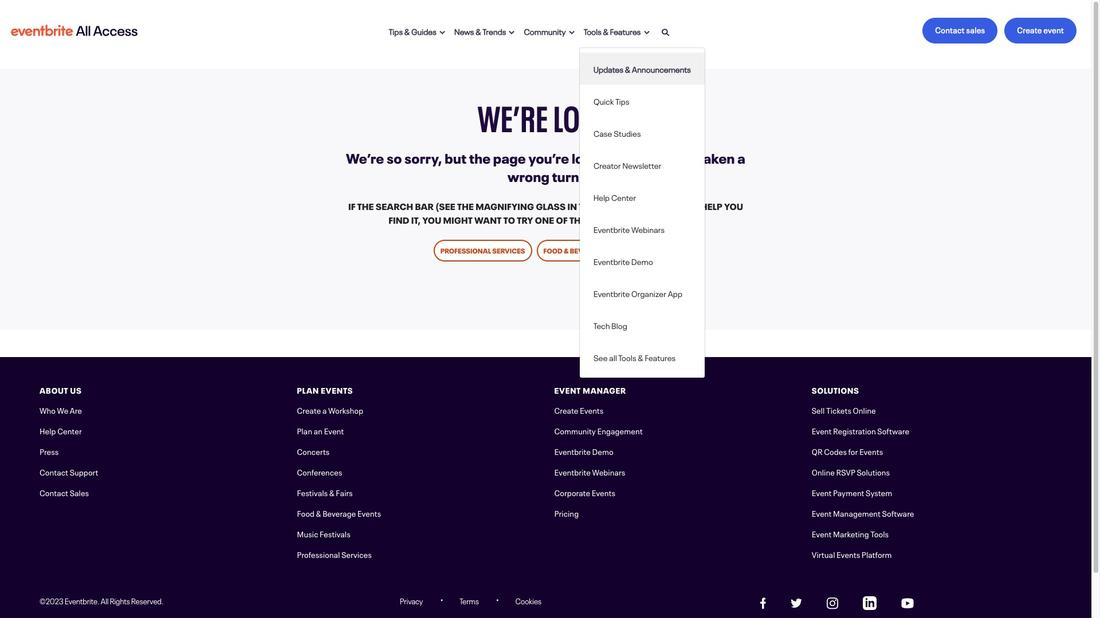 Task type: describe. For each thing, give the bounding box(es) containing it.
corporate events
[[554, 487, 615, 498]]

event registration software
[[812, 425, 909, 437]]

eventbrite for top the eventbrite demo link
[[594, 255, 630, 267]]

1 vertical spatial help center link
[[40, 425, 82, 437]]

tickets
[[826, 405, 851, 416]]

1 vertical spatial online
[[812, 466, 835, 478]]

tech blog link
[[580, 315, 705, 335]]

music festivals link
[[297, 528, 350, 540]]

events for virtual events platform
[[837, 549, 860, 560]]

community engagement
[[554, 425, 643, 437]]

eventbrite demo for top the eventbrite demo link
[[594, 255, 653, 267]]

festivals & fairs link
[[297, 487, 353, 498]]

tips & guides link
[[384, 18, 450, 43]]

turn.
[[552, 166, 584, 186]]

events down event registration software link
[[859, 446, 883, 457]]

food & beverage
[[544, 245, 606, 256]]

might
[[443, 213, 473, 226]]

food & beverage link
[[537, 240, 612, 262]]

rsvp
[[836, 466, 855, 478]]

corporate
[[554, 487, 590, 498]]

& for beverage
[[564, 245, 569, 256]]

press
[[40, 446, 59, 457]]

workshop
[[328, 405, 363, 416]]

the right in
[[579, 199, 596, 213]]

professional services
[[297, 549, 372, 560]]

but
[[445, 147, 467, 167]]

demo for top the eventbrite demo link
[[631, 255, 653, 267]]

you're
[[529, 147, 569, 167]]

corporate events link
[[554, 487, 615, 498]]

we're for we're so sorry, but the page you're looking for must've taken a wrong turn.
[[346, 147, 384, 167]]

terms
[[460, 596, 479, 607]]

0 vertical spatial eventbrite webinars link
[[580, 219, 705, 239]]

tech blog
[[594, 319, 627, 331]]

tools for event marketing tools
[[870, 528, 889, 540]]

1 horizontal spatial for
[[848, 446, 858, 457]]

one
[[535, 213, 554, 226]]

sell
[[812, 405, 825, 416]]

plan for plan events
[[297, 384, 319, 396]]

event for event management software
[[812, 508, 832, 519]]

sales
[[70, 487, 89, 498]]

eventbrite organizer app link
[[580, 283, 705, 303]]

1 horizontal spatial help center link
[[580, 186, 705, 207]]

event right an
[[324, 425, 344, 437]]

eventbrite demo for bottommost the eventbrite demo link
[[554, 446, 613, 457]]

concerts link
[[297, 446, 330, 457]]

contact support
[[40, 466, 98, 478]]

linkedin image
[[863, 597, 877, 611]]

quick tips
[[594, 95, 629, 106]]

system
[[866, 487, 892, 498]]

platform
[[862, 549, 892, 560]]

contact support link
[[40, 466, 98, 478]]

fairs
[[336, 487, 353, 498]]

create a workshop link
[[297, 405, 363, 416]]

0 horizontal spatial tips
[[389, 25, 403, 36]]

1 vertical spatial help
[[40, 425, 56, 437]]

event payment system link
[[812, 487, 892, 498]]

marketing
[[833, 528, 869, 540]]

bar
[[415, 199, 434, 213]]

eventbrite organizer app
[[594, 287, 682, 299]]

organizer
[[631, 287, 666, 299]]

create a workshop
[[297, 405, 363, 416]]

create for create event
[[1017, 23, 1042, 35]]

arrow image for tools & features
[[644, 30, 649, 35]]

lost.
[[553, 88, 614, 142]]

manager
[[583, 384, 626, 396]]

creator
[[594, 159, 621, 170]]

about us
[[40, 384, 82, 396]]

the inside we're so sorry, but the page you're looking for must've taken a wrong turn.
[[469, 147, 491, 167]]

1 vertical spatial a
[[322, 405, 327, 416]]

the right if
[[357, 199, 374, 213]]

an
[[314, 425, 323, 437]]

0 vertical spatial solutions
[[812, 384, 859, 396]]

1 horizontal spatial you
[[724, 199, 743, 213]]

eventbrite for bottommost the eventbrite demo link
[[554, 446, 591, 457]]

eventbrite down 'navigation)'
[[594, 223, 630, 235]]

contact sales link
[[923, 18, 998, 44]]

it,
[[411, 213, 421, 226]]

so
[[387, 147, 402, 167]]

sell tickets online
[[812, 405, 876, 416]]

twitter image
[[791, 599, 802, 609]]

1 horizontal spatial online
[[853, 405, 876, 416]]

see all tools & features
[[594, 352, 676, 363]]

reserved.
[[131, 596, 164, 607]]

contact sales link
[[40, 487, 89, 498]]

the right (see
[[457, 199, 474, 213]]

events for corporate events
[[592, 487, 615, 498]]

see all tools & features link
[[580, 347, 705, 368]]

find
[[389, 213, 409, 226]]

contact sales
[[935, 23, 985, 35]]

event for event registration software
[[812, 425, 832, 437]]

virtual events platform link
[[812, 549, 892, 560]]

0 horizontal spatial you
[[422, 213, 441, 226]]

services
[[492, 245, 525, 256]]

0 horizontal spatial help center
[[40, 425, 82, 437]]

software for event management software
[[882, 508, 914, 519]]

studies
[[614, 127, 641, 138]]

taken
[[698, 147, 735, 167]]

1 vertical spatial eventbrite webinars
[[554, 466, 625, 478]]

codes
[[824, 446, 847, 457]]

support
[[70, 466, 98, 478]]

try
[[517, 213, 533, 226]]

magnifying
[[476, 199, 534, 213]]

virtual events platform
[[812, 549, 892, 560]]

©2023
[[40, 596, 63, 607]]

conferences link
[[297, 466, 342, 478]]

food for food & beverage
[[544, 245, 563, 256]]

news & trends
[[454, 25, 506, 36]]

we're lost.
[[478, 88, 614, 142]]

case
[[594, 127, 612, 138]]

if the search bar (see the magnifying glass in the navigation) doesn't help you find it, you might want to try one of these popular categories:
[[348, 199, 743, 226]]

eventbrite for eventbrite organizer app link
[[594, 287, 630, 299]]

contact for contact support
[[40, 466, 68, 478]]

music
[[297, 528, 318, 540]]

& for announcements
[[625, 63, 630, 74]]

we're for we're lost.
[[478, 88, 548, 142]]

arrow image for news & trends
[[509, 30, 515, 35]]

events for create events
[[580, 405, 604, 416]]



Task type: locate. For each thing, give the bounding box(es) containing it.
professional down might
[[440, 245, 491, 256]]

1 horizontal spatial help
[[594, 191, 610, 203]]

0 horizontal spatial we're
[[346, 147, 384, 167]]

trends
[[483, 25, 506, 36]]

webinars down 'navigation)'
[[631, 223, 665, 235]]

solutions
[[812, 384, 859, 396], [857, 466, 890, 478]]

qr
[[812, 446, 823, 457]]

0 vertical spatial professional
[[440, 245, 491, 256]]

event management software
[[812, 508, 914, 519]]

a right taken
[[737, 147, 745, 167]]

contact for contact sales
[[935, 23, 965, 35]]

1 vertical spatial features
[[645, 352, 676, 363]]

eventbrite webinars link down 'navigation)'
[[580, 219, 705, 239]]

a
[[737, 147, 745, 167], [322, 405, 327, 416]]

center up 'popular'
[[611, 191, 636, 203]]

tools right all
[[619, 352, 636, 363]]

create events
[[554, 405, 604, 416]]

event up create events
[[554, 384, 581, 396]]

news
[[454, 25, 474, 36]]

2 horizontal spatial tools
[[870, 528, 889, 540]]

contact left sales
[[935, 23, 965, 35]]

you right help
[[724, 199, 743, 213]]

0 horizontal spatial demo
[[592, 446, 613, 457]]

tips right quick
[[616, 95, 629, 106]]

2 vertical spatial contact
[[40, 487, 68, 498]]

are
[[70, 405, 82, 416]]

eventbrite down community engagement link
[[554, 446, 591, 457]]

food & beverage events
[[297, 508, 381, 519]]

event down the sell
[[812, 425, 832, 437]]

event left payment
[[812, 487, 832, 498]]

eventbrite up corporate
[[554, 466, 591, 478]]

food up music in the bottom of the page
[[297, 508, 314, 519]]

food
[[544, 245, 563, 256], [297, 508, 314, 519]]

0 vertical spatial we're
[[478, 88, 548, 142]]

we're inside we're so sorry, but the page you're looking for must've taken a wrong turn.
[[346, 147, 384, 167]]

0 vertical spatial tools
[[584, 25, 602, 36]]

1 vertical spatial tools
[[619, 352, 636, 363]]

1 vertical spatial food
[[297, 508, 314, 519]]

eventbrite demo down community engagement link
[[554, 446, 613, 457]]

in
[[568, 199, 577, 213]]

(see
[[436, 199, 455, 213]]

tools for see all tools & features
[[619, 352, 636, 363]]

1 vertical spatial professional
[[297, 549, 340, 560]]

the right but
[[469, 147, 491, 167]]

0 vertical spatial festivals
[[297, 487, 328, 498]]

0 vertical spatial center
[[611, 191, 636, 203]]

community right the trends
[[524, 25, 566, 36]]

1 horizontal spatial help center
[[594, 191, 636, 203]]

sales
[[966, 23, 985, 35]]

1 horizontal spatial features
[[645, 352, 676, 363]]

categories:
[[643, 213, 703, 226]]

help down who
[[40, 425, 56, 437]]

1 vertical spatial festivals
[[320, 528, 350, 540]]

news & trends link
[[450, 18, 519, 43]]

facebook image
[[760, 598, 766, 610]]

solutions up system
[[857, 466, 890, 478]]

create for create a workshop
[[297, 405, 321, 416]]

privacy link
[[400, 596, 423, 607]]

arrow image inside tools & features link
[[644, 30, 649, 35]]

wrong
[[507, 166, 549, 186]]

event marketing tools
[[812, 528, 889, 540]]

demo down community engagement
[[592, 446, 613, 457]]

1 horizontal spatial demo
[[631, 255, 653, 267]]

navigation)
[[597, 199, 658, 213]]

help center link up 'popular'
[[580, 186, 705, 207]]

1 vertical spatial webinars
[[592, 466, 625, 478]]

event for event manager
[[554, 384, 581, 396]]

1 vertical spatial demo
[[592, 446, 613, 457]]

plan up create a workshop link
[[297, 384, 319, 396]]

0 vertical spatial plan
[[297, 384, 319, 396]]

plan left an
[[297, 425, 312, 437]]

a down plan events on the left of the page
[[322, 405, 327, 416]]

features down "tech blog" link
[[645, 352, 676, 363]]

tips & guides
[[389, 25, 437, 36]]

1 vertical spatial community
[[554, 425, 596, 437]]

online rsvp solutions link
[[812, 466, 890, 478]]

page
[[493, 147, 526, 167]]

& for features
[[603, 25, 609, 36]]

0 vertical spatial demo
[[631, 255, 653, 267]]

events down event manager on the bottom
[[580, 405, 604, 416]]

0 vertical spatial webinars
[[631, 223, 665, 235]]

& for fairs
[[329, 487, 334, 498]]

event
[[1044, 23, 1064, 35]]

a inside we're so sorry, but the page you're looking for must've taken a wrong turn.
[[737, 147, 745, 167]]

tools
[[584, 25, 602, 36], [619, 352, 636, 363], [870, 528, 889, 540]]

create event link
[[1005, 18, 1077, 44]]

features left search icon
[[610, 25, 641, 36]]

contact down press link at the left
[[40, 466, 68, 478]]

eventbrite webinars down 'navigation)'
[[594, 223, 665, 235]]

see
[[594, 352, 608, 363]]

professional for professional services
[[297, 549, 340, 560]]

plan for plan an event
[[297, 425, 312, 437]]

arrow image left search icon
[[644, 30, 649, 35]]

tools up platform
[[870, 528, 889, 540]]

&
[[404, 25, 410, 36], [476, 25, 481, 36], [603, 25, 609, 36], [625, 63, 630, 74], [564, 245, 569, 256], [638, 352, 643, 363], [329, 487, 334, 498], [316, 508, 321, 519]]

tools up updates
[[584, 25, 602, 36]]

services
[[341, 549, 372, 560]]

software for event registration software
[[877, 425, 909, 437]]

events right beverage
[[357, 508, 381, 519]]

create left event
[[1017, 23, 1042, 35]]

event management software link
[[812, 508, 914, 519]]

2 vertical spatial tools
[[870, 528, 889, 540]]

creator newsletter
[[594, 159, 661, 170]]

search icon image
[[662, 28, 670, 37]]

tools & features link
[[579, 18, 654, 43]]

tips left guides
[[389, 25, 403, 36]]

food for food & beverage events
[[297, 508, 314, 519]]

who we are link
[[40, 405, 82, 416]]

1 horizontal spatial tools
[[619, 352, 636, 363]]

food down 'one'
[[544, 245, 563, 256]]

virtual
[[812, 549, 835, 560]]

events right corporate
[[592, 487, 615, 498]]

youtube image
[[901, 598, 914, 609]]

online up event registration software link
[[853, 405, 876, 416]]

who we are
[[40, 405, 82, 416]]

all
[[101, 596, 108, 607]]

newsletter
[[623, 159, 661, 170]]

software
[[877, 425, 909, 437], [882, 508, 914, 519]]

0 vertical spatial help
[[594, 191, 610, 203]]

0 vertical spatial eventbrite demo link
[[580, 251, 705, 271]]

tips inside "link"
[[616, 95, 629, 106]]

arrow image for tips & guides
[[439, 30, 445, 35]]

contact for contact sales
[[40, 487, 68, 498]]

contact left the sales
[[40, 487, 68, 498]]

help center down who we are
[[40, 425, 82, 437]]

arrow image
[[439, 30, 445, 35], [509, 30, 515, 35], [569, 30, 575, 35], [644, 30, 649, 35]]

registration
[[833, 425, 876, 437]]

solutions up tickets
[[812, 384, 859, 396]]

1 horizontal spatial professional
[[440, 245, 491, 256]]

pricing
[[554, 508, 579, 519]]

create
[[1017, 23, 1042, 35], [297, 405, 321, 416], [554, 405, 578, 416]]

create down event manager on the bottom
[[554, 405, 578, 416]]

guides
[[411, 25, 437, 36]]

tech
[[594, 319, 610, 331]]

& for beverage
[[316, 508, 321, 519]]

help up the these
[[594, 191, 610, 203]]

1 horizontal spatial food
[[544, 245, 563, 256]]

instagram image
[[827, 598, 838, 610]]

1 vertical spatial tips
[[616, 95, 629, 106]]

1 vertical spatial for
[[848, 446, 858, 457]]

sorry,
[[405, 147, 442, 167]]

contact inside contact sales link
[[935, 23, 965, 35]]

beverage
[[570, 245, 606, 256]]

1 vertical spatial we're
[[346, 147, 384, 167]]

& for trends
[[476, 25, 481, 36]]

0 horizontal spatial help center link
[[40, 425, 82, 437]]

if
[[348, 199, 356, 213]]

0 vertical spatial software
[[877, 425, 909, 437]]

professional for professional services
[[440, 245, 491, 256]]

eventbrite demo link down community engagement link
[[554, 446, 613, 457]]

1 horizontal spatial create
[[554, 405, 578, 416]]

event up virtual
[[812, 528, 832, 540]]

center
[[611, 191, 636, 203], [57, 425, 82, 437]]

community for community
[[524, 25, 566, 36]]

conferences
[[297, 466, 342, 478]]

0 vertical spatial food
[[544, 245, 563, 256]]

features
[[610, 25, 641, 36], [645, 352, 676, 363]]

eventbrite demo link
[[580, 251, 705, 271], [554, 446, 613, 457]]

0 horizontal spatial for
[[622, 147, 641, 167]]

1 horizontal spatial we're
[[478, 88, 548, 142]]

for down studies
[[622, 147, 641, 167]]

0 horizontal spatial features
[[610, 25, 641, 36]]

demo for bottommost the eventbrite demo link
[[592, 446, 613, 457]]

0 horizontal spatial professional
[[297, 549, 340, 560]]

arrow image inside 'tips & guides' link
[[439, 30, 445, 35]]

festivals down conferences
[[297, 487, 328, 498]]

help center up 'popular'
[[594, 191, 636, 203]]

music festivals
[[297, 528, 350, 540]]

center down the are
[[57, 425, 82, 437]]

arrow image right the trends
[[509, 30, 515, 35]]

help
[[594, 191, 610, 203], [40, 425, 56, 437]]

for inside we're so sorry, but the page you're looking for must've taken a wrong turn.
[[622, 147, 641, 167]]

0 vertical spatial eventbrite demo
[[594, 255, 653, 267]]

must've
[[644, 147, 695, 167]]

community engagement link
[[554, 425, 643, 437]]

us
[[70, 384, 82, 396]]

0 horizontal spatial center
[[57, 425, 82, 437]]

concerts
[[297, 446, 330, 457]]

eventbrite webinars up corporate events
[[554, 466, 625, 478]]

we're up page
[[478, 88, 548, 142]]

professional down music festivals link
[[297, 549, 340, 560]]

0 vertical spatial eventbrite webinars
[[594, 223, 665, 235]]

1 vertical spatial eventbrite webinars link
[[554, 466, 625, 478]]

logo eventbrite image
[[9, 20, 139, 41]]

arrow image for community
[[569, 30, 575, 35]]

eventbrite up eventbrite organizer app
[[594, 255, 630, 267]]

1 arrow image from the left
[[439, 30, 445, 35]]

0 horizontal spatial online
[[812, 466, 835, 478]]

0 horizontal spatial help
[[40, 425, 56, 437]]

event manager
[[554, 384, 626, 396]]

2 horizontal spatial create
[[1017, 23, 1042, 35]]

1 vertical spatial plan
[[297, 425, 312, 437]]

create events link
[[554, 405, 604, 416]]

1 vertical spatial contact
[[40, 466, 68, 478]]

1 horizontal spatial a
[[737, 147, 745, 167]]

1 plan from the top
[[297, 384, 319, 396]]

event left management
[[812, 508, 832, 519]]

events down event marketing tools
[[837, 549, 860, 560]]

events
[[321, 384, 353, 396], [580, 405, 604, 416], [859, 446, 883, 457], [592, 487, 615, 498], [357, 508, 381, 519], [837, 549, 860, 560]]

0 vertical spatial features
[[610, 25, 641, 36]]

webinars up corporate events
[[592, 466, 625, 478]]

1 vertical spatial solutions
[[857, 466, 890, 478]]

eventbrite demo link up eventbrite organizer app link
[[580, 251, 705, 271]]

community link
[[519, 18, 579, 43]]

create up an
[[297, 405, 321, 416]]

0 vertical spatial community
[[524, 25, 566, 36]]

create for create events
[[554, 405, 578, 416]]

1 horizontal spatial center
[[611, 191, 636, 203]]

software down system
[[882, 508, 914, 519]]

0 horizontal spatial food
[[297, 508, 314, 519]]

we're so sorry, but the page you're looking for must've taken a wrong turn.
[[346, 147, 745, 186]]

0 vertical spatial help center
[[594, 191, 636, 203]]

management
[[833, 508, 881, 519]]

0 horizontal spatial tools
[[584, 25, 602, 36]]

4 arrow image from the left
[[644, 30, 649, 35]]

arrow image right guides
[[439, 30, 445, 35]]

0 horizontal spatial create
[[297, 405, 321, 416]]

0 horizontal spatial a
[[322, 405, 327, 416]]

quick tips link
[[580, 90, 705, 111]]

community down create events link
[[554, 425, 596, 437]]

1 vertical spatial eventbrite demo
[[554, 446, 613, 457]]

for right codes
[[848, 446, 858, 457]]

these
[[569, 213, 597, 226]]

festivals up professional services link at the left of page
[[320, 528, 350, 540]]

arrow image inside news & trends link
[[509, 30, 515, 35]]

1 horizontal spatial tips
[[616, 95, 629, 106]]

eventbrite up tech blog
[[594, 287, 630, 299]]

1 vertical spatial help center
[[40, 425, 82, 437]]

1 vertical spatial eventbrite demo link
[[554, 446, 613, 457]]

2 plan from the top
[[297, 425, 312, 437]]

1 vertical spatial center
[[57, 425, 82, 437]]

0 vertical spatial help center link
[[580, 186, 705, 207]]

2 arrow image from the left
[[509, 30, 515, 35]]

demo up eventbrite organizer app link
[[631, 255, 653, 267]]

& for guides
[[404, 25, 410, 36]]

we
[[57, 405, 68, 416]]

arrow image left the tools & features
[[569, 30, 575, 35]]

we're left so
[[346, 147, 384, 167]]

event registration software link
[[812, 425, 909, 437]]

3 arrow image from the left
[[569, 30, 575, 35]]

eventbrite webinars link up corporate events
[[554, 466, 625, 478]]

event marketing tools link
[[812, 528, 889, 540]]

event for event payment system
[[812, 487, 832, 498]]

help center link down who we are
[[40, 425, 82, 437]]

events up create a workshop link
[[321, 384, 353, 396]]

demo
[[631, 255, 653, 267], [592, 446, 613, 457]]

software right registration on the right bottom of page
[[877, 425, 909, 437]]

all
[[609, 352, 617, 363]]

privacy
[[400, 596, 423, 607]]

professional services
[[440, 245, 525, 256]]

0 vertical spatial online
[[853, 405, 876, 416]]

1 vertical spatial software
[[882, 508, 914, 519]]

beverage
[[323, 508, 356, 519]]

you right it,
[[422, 213, 441, 226]]

1 horizontal spatial webinars
[[631, 223, 665, 235]]

event for event marketing tools
[[812, 528, 832, 540]]

events for plan events
[[321, 384, 353, 396]]

arrow image inside 'community' link
[[569, 30, 575, 35]]

quick
[[594, 95, 614, 106]]

online down qr
[[812, 466, 835, 478]]

eventbrite demo up eventbrite organizer app
[[594, 255, 653, 267]]

updates
[[594, 63, 623, 74]]

0 vertical spatial for
[[622, 147, 641, 167]]

0 horizontal spatial webinars
[[592, 466, 625, 478]]

online
[[853, 405, 876, 416], [812, 466, 835, 478]]

plan an event link
[[297, 425, 344, 437]]

0 vertical spatial contact
[[935, 23, 965, 35]]

0 vertical spatial a
[[737, 147, 745, 167]]

community for community engagement
[[554, 425, 596, 437]]

0 vertical spatial tips
[[389, 25, 403, 36]]



Task type: vqa. For each thing, say whether or not it's contained in the screenshot.
"Reserved"
no



